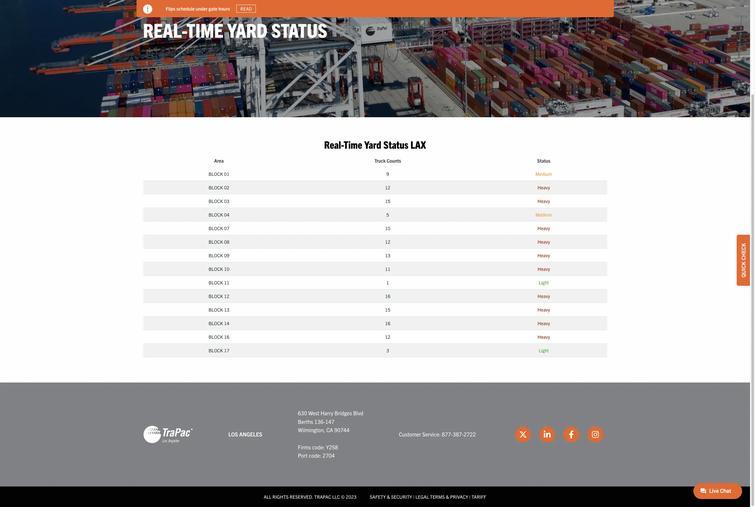 Task type: describe. For each thing, give the bounding box(es) containing it.
customer service: 877-387-2722
[[399, 432, 476, 438]]

block 01
[[209, 171, 230, 177]]

block 11
[[209, 280, 230, 286]]

12 for block 02
[[385, 185, 391, 191]]

03
[[224, 199, 230, 204]]

all rights reserved. trapac llc © 2023
[[264, 495, 357, 501]]

14
[[224, 321, 230, 327]]

area
[[214, 158, 224, 164]]

check
[[741, 243, 748, 261]]

12 for block 16
[[385, 335, 391, 341]]

berths
[[298, 419, 313, 426]]

block for block 09
[[209, 253, 223, 259]]

block 14
[[209, 321, 230, 327]]

0 vertical spatial code:
[[312, 444, 325, 451]]

heavy for block 13
[[538, 307, 551, 313]]

firms
[[298, 444, 311, 451]]

1
[[387, 280, 389, 286]]

heavy for block 14
[[538, 321, 551, 327]]

heavy for block 07
[[538, 226, 551, 232]]

©
[[341, 495, 345, 501]]

0 horizontal spatial 10
[[224, 267, 230, 272]]

block 07
[[209, 226, 230, 232]]

08
[[224, 239, 230, 245]]

footer containing 630 west harry bridges blvd
[[0, 383, 751, 508]]

heavy for block 10
[[538, 267, 551, 272]]

flips schedule under gate hours
[[166, 6, 230, 11]]

time for real-time yard status
[[187, 17, 224, 42]]

387-
[[453, 432, 464, 438]]

block for block 01
[[209, 171, 223, 177]]

hours
[[219, 6, 230, 11]]

630
[[298, 411, 307, 417]]

09
[[224, 253, 230, 259]]

heavy for block 09
[[538, 253, 551, 259]]

1 vertical spatial 13
[[224, 307, 230, 313]]

solid image
[[143, 5, 152, 14]]

quick check link
[[738, 235, 751, 286]]

1 vertical spatial code:
[[309, 453, 322, 460]]

los angeles image
[[143, 426, 193, 445]]

real-time yard status lax
[[324, 138, 426, 151]]

2023
[[346, 495, 357, 501]]

block 12
[[209, 294, 230, 300]]

heavy for block 02
[[538, 185, 551, 191]]

tariff link
[[472, 495, 487, 501]]

630 west harry bridges blvd berths 136-147 wilmington, ca 90744
[[298, 411, 364, 434]]

trapac
[[315, 495, 332, 501]]

truck
[[375, 158, 386, 164]]

block for block 16
[[209, 335, 223, 341]]

rights
[[273, 495, 289, 501]]

136-
[[315, 419, 326, 426]]

block 04
[[209, 212, 230, 218]]

heavy for block 03
[[538, 199, 551, 204]]

block for block 10
[[209, 267, 223, 272]]

bridges
[[335, 411, 352, 417]]

lax
[[411, 138, 426, 151]]

147
[[326, 419, 335, 426]]

truck counts
[[375, 158, 401, 164]]

block for block 03
[[209, 199, 223, 204]]

2 | from the left
[[470, 495, 471, 501]]

12 for block 08
[[385, 239, 391, 245]]

2722
[[464, 432, 476, 438]]

terms
[[430, 495, 445, 501]]

ca
[[327, 428, 333, 434]]

west
[[309, 411, 320, 417]]

3
[[387, 348, 389, 354]]

yard for real-time yard status
[[228, 17, 268, 42]]

block for block 13
[[209, 307, 223, 313]]

medium for 5
[[536, 212, 553, 218]]

90744
[[335, 428, 350, 434]]

under
[[196, 6, 208, 11]]

real-time yard status
[[143, 17, 328, 42]]

1 & from the left
[[387, 495, 390, 501]]

heavy for block 08
[[538, 239, 551, 245]]

04
[[224, 212, 230, 218]]

1 | from the left
[[414, 495, 415, 501]]

light for 1
[[539, 280, 549, 286]]

block for block 02
[[209, 185, 223, 191]]

read
[[240, 6, 252, 12]]

17
[[224, 348, 230, 354]]

block for block 11
[[209, 280, 223, 286]]

5
[[387, 212, 389, 218]]

service:
[[423, 432, 441, 438]]

2 & from the left
[[446, 495, 450, 501]]

security
[[391, 495, 413, 501]]

block 13
[[209, 307, 230, 313]]

safety & security | legal terms & privacy | tariff
[[370, 495, 487, 501]]



Task type: vqa. For each thing, say whether or not it's contained in the screenshot.
bottom Status
yes



Task type: locate. For each thing, give the bounding box(es) containing it.
2 heavy from the top
[[538, 199, 551, 204]]

flips
[[166, 6, 175, 11]]

block 16
[[209, 335, 230, 341]]

1 horizontal spatial |
[[470, 495, 471, 501]]

1 horizontal spatial 13
[[385, 253, 391, 259]]

1 vertical spatial status
[[384, 138, 409, 151]]

medium
[[536, 171, 553, 177], [536, 212, 553, 218]]

1 horizontal spatial time
[[344, 138, 363, 151]]

12 down 9 in the top of the page
[[385, 185, 391, 191]]

safety
[[370, 495, 386, 501]]

1 vertical spatial 16
[[385, 321, 391, 327]]

15 for block 13
[[385, 307, 391, 313]]

13 up 14
[[224, 307, 230, 313]]

harry
[[321, 411, 334, 417]]

quick
[[741, 262, 748, 278]]

12 up block 13
[[224, 294, 230, 300]]

block down block 10
[[209, 280, 223, 286]]

block for block 12
[[209, 294, 223, 300]]

block left 14
[[209, 321, 223, 327]]

0 horizontal spatial &
[[387, 495, 390, 501]]

0 vertical spatial medium
[[536, 171, 553, 177]]

1 light from the top
[[539, 280, 549, 286]]

6 block from the top
[[209, 239, 223, 245]]

firms code:  y258 port code:  2704
[[298, 444, 338, 460]]

yard
[[228, 17, 268, 42], [365, 138, 382, 151]]

code: right port
[[309, 453, 322, 460]]

block 10
[[209, 267, 230, 272]]

privacy
[[451, 495, 469, 501]]

7 block from the top
[[209, 253, 223, 259]]

13 up "1"
[[385, 253, 391, 259]]

1 horizontal spatial status
[[384, 138, 409, 151]]

block left 01
[[209, 171, 223, 177]]

2 medium from the top
[[536, 212, 553, 218]]

1 vertical spatial 15
[[385, 307, 391, 313]]

7 heavy from the top
[[538, 294, 551, 300]]

heavy for block 16
[[538, 335, 551, 341]]

9
[[387, 171, 389, 177]]

block left 07
[[209, 226, 223, 232]]

10 block from the top
[[209, 294, 223, 300]]

time for real-time yard status lax
[[344, 138, 363, 151]]

0 horizontal spatial real-
[[143, 17, 187, 42]]

2 vertical spatial status
[[538, 158, 551, 164]]

safety & security link
[[370, 495, 413, 501]]

block 03
[[209, 199, 230, 204]]

15 down "1"
[[385, 307, 391, 313]]

11 up block 12
[[224, 280, 230, 286]]

light for 3
[[539, 348, 549, 354]]

| left legal
[[414, 495, 415, 501]]

heavy
[[538, 185, 551, 191], [538, 199, 551, 204], [538, 226, 551, 232], [538, 239, 551, 245], [538, 253, 551, 259], [538, 267, 551, 272], [538, 294, 551, 300], [538, 307, 551, 313], [538, 321, 551, 327], [538, 335, 551, 341]]

all
[[264, 495, 272, 501]]

1 horizontal spatial &
[[446, 495, 450, 501]]

block up the 'block 17'
[[209, 335, 223, 341]]

5 heavy from the top
[[538, 253, 551, 259]]

13
[[385, 253, 391, 259], [224, 307, 230, 313]]

los angeles
[[229, 432, 263, 438]]

2 vertical spatial 16
[[224, 335, 230, 341]]

16 down "1"
[[385, 294, 391, 300]]

1 vertical spatial medium
[[536, 212, 553, 218]]

15 for block 03
[[385, 199, 391, 204]]

0 horizontal spatial time
[[187, 17, 224, 42]]

1 vertical spatial yard
[[365, 138, 382, 151]]

9 block from the top
[[209, 280, 223, 286]]

block for block 14
[[209, 321, 223, 327]]

13 block from the top
[[209, 335, 223, 341]]

1 horizontal spatial 10
[[385, 226, 391, 232]]

block for block 04
[[209, 212, 223, 218]]

16 for block 12
[[385, 294, 391, 300]]

legal
[[416, 495, 429, 501]]

status
[[272, 17, 328, 42], [384, 138, 409, 151], [538, 158, 551, 164]]

angeles
[[239, 432, 263, 438]]

1 heavy from the top
[[538, 185, 551, 191]]

4 heavy from the top
[[538, 239, 551, 245]]

1 vertical spatial time
[[344, 138, 363, 151]]

0 vertical spatial yard
[[228, 17, 268, 42]]

1 medium from the top
[[536, 171, 553, 177]]

block down block 12
[[209, 307, 223, 313]]

0 vertical spatial time
[[187, 17, 224, 42]]

block 17
[[209, 348, 230, 354]]

real- for real-time yard status
[[143, 17, 187, 42]]

medium for 9
[[536, 171, 553, 177]]

customer
[[399, 432, 421, 438]]

11 block from the top
[[209, 307, 223, 313]]

2704
[[323, 453, 335, 460]]

block left 08
[[209, 239, 223, 245]]

877-
[[442, 432, 453, 438]]

9 heavy from the top
[[538, 321, 551, 327]]

0 vertical spatial light
[[539, 280, 549, 286]]

1 vertical spatial 10
[[224, 267, 230, 272]]

real- for real-time yard status lax
[[324, 138, 344, 151]]

block left 17
[[209, 348, 223, 354]]

6 heavy from the top
[[538, 267, 551, 272]]

block for block 07
[[209, 226, 223, 232]]

11 up "1"
[[385, 267, 391, 272]]

status for real-time yard status
[[272, 17, 328, 42]]

2 15 from the top
[[385, 307, 391, 313]]

0 vertical spatial 10
[[385, 226, 391, 232]]

12 block from the top
[[209, 321, 223, 327]]

blvd
[[354, 411, 364, 417]]

schedule
[[176, 6, 195, 11]]

counts
[[387, 158, 401, 164]]

1 horizontal spatial 11
[[385, 267, 391, 272]]

8 heavy from the top
[[538, 307, 551, 313]]

| left tariff link
[[470, 495, 471, 501]]

10
[[385, 226, 391, 232], [224, 267, 230, 272]]

1 block from the top
[[209, 171, 223, 177]]

10 heavy from the top
[[538, 335, 551, 341]]

1 horizontal spatial yard
[[365, 138, 382, 151]]

time
[[187, 17, 224, 42], [344, 138, 363, 151]]

block 09
[[209, 253, 230, 259]]

footer
[[0, 383, 751, 508]]

& right safety at the bottom of the page
[[387, 495, 390, 501]]

legal terms & privacy link
[[416, 495, 469, 501]]

16 for block 14
[[385, 321, 391, 327]]

1 15 from the top
[[385, 199, 391, 204]]

block left "03"
[[209, 199, 223, 204]]

0 horizontal spatial 13
[[224, 307, 230, 313]]

block for block 17
[[209, 348, 223, 354]]

y258
[[326, 444, 338, 451]]

light
[[539, 280, 549, 286], [539, 348, 549, 354]]

&
[[387, 495, 390, 501], [446, 495, 450, 501]]

yard for real-time yard status lax
[[365, 138, 382, 151]]

los
[[229, 432, 238, 438]]

quick check
[[741, 243, 748, 278]]

0 horizontal spatial 11
[[224, 280, 230, 286]]

3 block from the top
[[209, 199, 223, 204]]

0 horizontal spatial status
[[272, 17, 328, 42]]

1 vertical spatial real-
[[324, 138, 344, 151]]

0 vertical spatial 16
[[385, 294, 391, 300]]

yard down read
[[228, 17, 268, 42]]

0 vertical spatial real-
[[143, 17, 187, 42]]

07
[[224, 226, 230, 232]]

block left 02 on the top
[[209, 185, 223, 191]]

1 vertical spatial 11
[[224, 280, 230, 286]]

0 vertical spatial 13
[[385, 253, 391, 259]]

yard up truck
[[365, 138, 382, 151]]

gate
[[209, 6, 217, 11]]

real-
[[143, 17, 187, 42], [324, 138, 344, 151]]

1 horizontal spatial real-
[[324, 138, 344, 151]]

read link
[[237, 5, 256, 13]]

0 vertical spatial 11
[[385, 267, 391, 272]]

reserved.
[[290, 495, 314, 501]]

& right terms
[[446, 495, 450, 501]]

10 down the 09
[[224, 267, 230, 272]]

12 down "5"
[[385, 239, 391, 245]]

16 up 3
[[385, 321, 391, 327]]

block left 04
[[209, 212, 223, 218]]

code:
[[312, 444, 325, 451], [309, 453, 322, 460]]

12 up 3
[[385, 335, 391, 341]]

01
[[224, 171, 230, 177]]

0 vertical spatial status
[[272, 17, 328, 42]]

block down block 09
[[209, 267, 223, 272]]

02
[[224, 185, 230, 191]]

15 up "5"
[[385, 199, 391, 204]]

3 heavy from the top
[[538, 226, 551, 232]]

heavy for block 12
[[538, 294, 551, 300]]

11
[[385, 267, 391, 272], [224, 280, 230, 286]]

16 down 14
[[224, 335, 230, 341]]

block 02
[[209, 185, 230, 191]]

port
[[298, 453, 308, 460]]

code: up the 2704
[[312, 444, 325, 451]]

block 08
[[209, 239, 230, 245]]

block left the 09
[[209, 253, 223, 259]]

llc
[[333, 495, 340, 501]]

block
[[209, 171, 223, 177], [209, 185, 223, 191], [209, 199, 223, 204], [209, 212, 223, 218], [209, 226, 223, 232], [209, 239, 223, 245], [209, 253, 223, 259], [209, 267, 223, 272], [209, 280, 223, 286], [209, 294, 223, 300], [209, 307, 223, 313], [209, 321, 223, 327], [209, 335, 223, 341], [209, 348, 223, 354]]

8 block from the top
[[209, 267, 223, 272]]

wilmington,
[[298, 428, 326, 434]]

2 horizontal spatial status
[[538, 158, 551, 164]]

10 down "5"
[[385, 226, 391, 232]]

tariff
[[472, 495, 487, 501]]

4 block from the top
[[209, 212, 223, 218]]

5 block from the top
[[209, 226, 223, 232]]

status for real-time yard status lax
[[384, 138, 409, 151]]

block down block 11
[[209, 294, 223, 300]]

12
[[385, 185, 391, 191], [385, 239, 391, 245], [224, 294, 230, 300], [385, 335, 391, 341]]

1 vertical spatial light
[[539, 348, 549, 354]]

0 vertical spatial 15
[[385, 199, 391, 204]]

2 block from the top
[[209, 185, 223, 191]]

2 light from the top
[[539, 348, 549, 354]]

16
[[385, 294, 391, 300], [385, 321, 391, 327], [224, 335, 230, 341]]

0 horizontal spatial yard
[[228, 17, 268, 42]]

14 block from the top
[[209, 348, 223, 354]]

15
[[385, 199, 391, 204], [385, 307, 391, 313]]

block for block 08
[[209, 239, 223, 245]]

0 horizontal spatial |
[[414, 495, 415, 501]]



